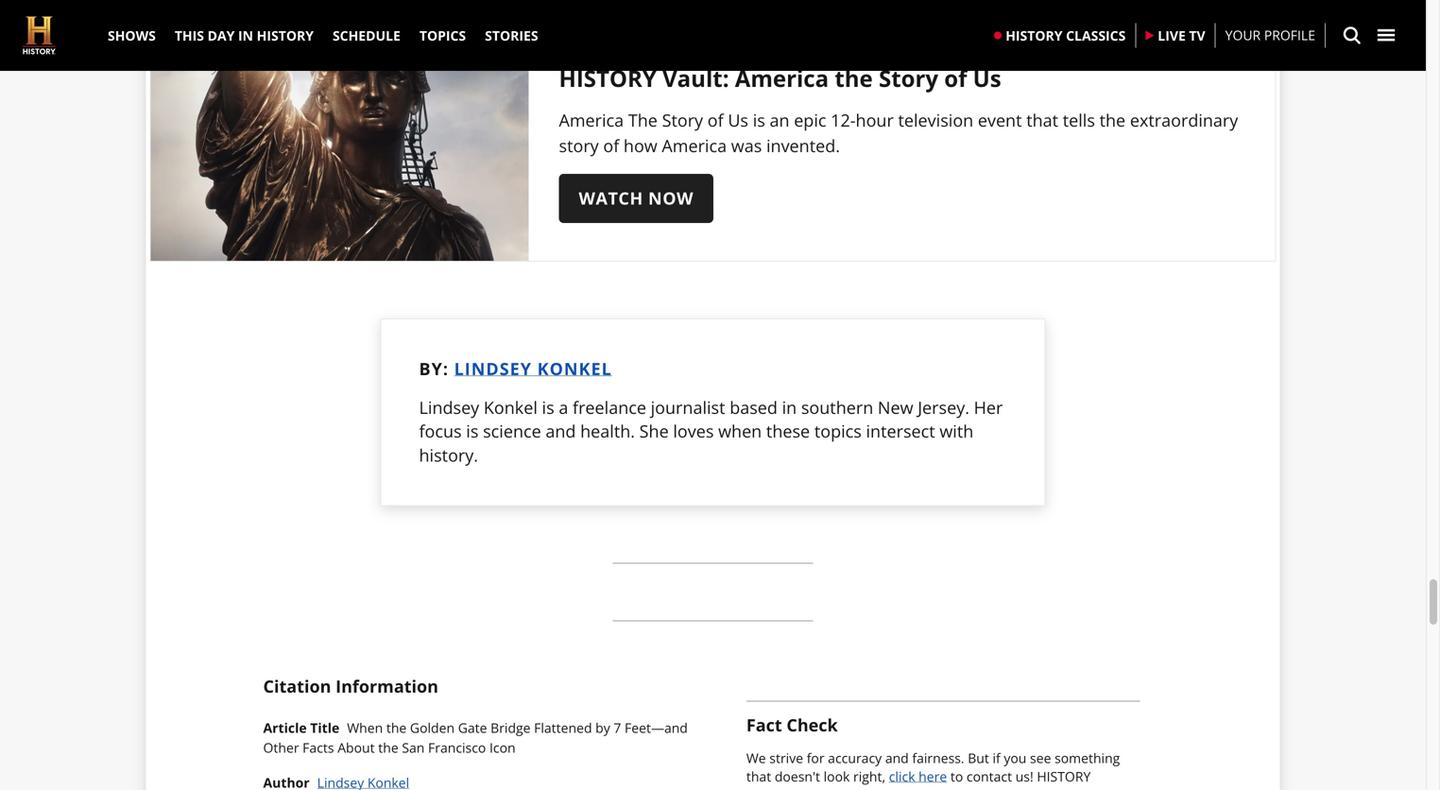 Task type: vqa. For each thing, say whether or not it's contained in the screenshot.
the middle and
yes



Task type: describe. For each thing, give the bounding box(es) containing it.
with
[[940, 420, 974, 443]]

topics
[[815, 420, 862, 443]]

these
[[766, 420, 810, 443]]

southern
[[801, 396, 874, 419]]

flattened
[[534, 719, 592, 737]]

open menu image
[[1377, 26, 1396, 45]]

golden
[[410, 719, 455, 737]]

contact
[[967, 768, 1012, 786]]

fairness.
[[912, 749, 965, 767]]

updates
[[824, 786, 874, 790]]

this
[[175, 26, 204, 44]]

an
[[770, 108, 790, 132]]

television
[[898, 108, 974, 132]]

0 horizontal spatial history
[[559, 63, 657, 93]]

konkel inside the "lindsey konkel is a freelance journalist based in southern new jersey. her focus is science and health. she loves when these topics intersect with history."
[[484, 396, 538, 419]]

0 vertical spatial story
[[879, 63, 939, 93]]

shows
[[108, 26, 156, 44]]

hour
[[856, 108, 894, 132]]

history classics
[[1006, 26, 1126, 44]]

fact check
[[747, 714, 838, 737]]

shows link
[[98, 0, 165, 71]]

your
[[1225, 26, 1261, 44]]

history inside the to contact us! history reviews and updates its content regularly to ensure it i
[[1037, 768, 1091, 786]]

1 horizontal spatial history
[[1006, 26, 1063, 44]]

click here
[[889, 768, 947, 786]]

this day in history link
[[165, 0, 323, 71]]

by:
[[419, 357, 449, 380]]

0 horizontal spatial america
[[559, 108, 624, 132]]

right,
[[853, 768, 886, 786]]

regularly
[[946, 786, 1000, 790]]

extraordinary
[[1130, 108, 1238, 132]]

strive
[[770, 749, 803, 767]]

citation information
[[263, 675, 439, 698]]

fact
[[747, 714, 782, 737]]

san
[[402, 739, 425, 757]]

in
[[238, 26, 253, 44]]

by: lindsey konkel
[[419, 357, 612, 380]]

when
[[347, 719, 383, 737]]

the
[[628, 108, 658, 132]]

tells
[[1063, 108, 1095, 132]]

topics
[[419, 26, 466, 44]]

live
[[1158, 26, 1186, 44]]

we strive for accuracy and fairness. but if you see something that doesn't look right,
[[747, 749, 1120, 786]]

the left the san
[[378, 739, 399, 757]]

watch
[[579, 186, 643, 210]]

7
[[614, 719, 621, 737]]

she
[[640, 420, 669, 443]]

about
[[338, 739, 375, 757]]

science
[[483, 420, 541, 443]]

in
[[782, 396, 797, 419]]

topics link
[[410, 0, 476, 71]]

profile
[[1264, 26, 1316, 44]]

it
[[1066, 786, 1074, 790]]

tv
[[1189, 26, 1206, 44]]

but
[[968, 749, 989, 767]]

loves
[[673, 420, 714, 443]]

based
[[730, 396, 778, 419]]

click here link
[[889, 768, 947, 786]]

see
[[1030, 749, 1051, 767]]

live tv link
[[1136, 9, 1215, 62]]

the up 12-
[[835, 63, 873, 93]]

1 horizontal spatial is
[[542, 396, 554, 419]]

reviews
[[747, 786, 793, 790]]

watch now
[[579, 186, 694, 210]]

new
[[878, 396, 914, 419]]

stories link
[[476, 0, 548, 71]]

epic
[[794, 108, 827, 132]]

was
[[731, 134, 762, 157]]

here
[[919, 768, 947, 786]]

by
[[596, 719, 610, 737]]

0 vertical spatial lindsey
[[454, 357, 532, 380]]

now
[[648, 186, 694, 210]]

to contact us! history reviews and updates its content regularly to ensure it i
[[747, 768, 1091, 790]]

0 horizontal spatial history
[[257, 26, 314, 44]]

bridge
[[491, 719, 531, 737]]



Task type: locate. For each thing, give the bounding box(es) containing it.
your profile
[[1225, 26, 1316, 44]]

0 horizontal spatial of
[[603, 134, 619, 157]]

1 vertical spatial lindsey
[[419, 396, 479, 419]]

0 horizontal spatial is
[[466, 420, 479, 443]]

is left the 'an'
[[753, 108, 765, 132]]

0 horizontal spatial and
[[546, 420, 576, 443]]

lindsey konkel link
[[454, 357, 612, 380]]

lindsey right by:
[[454, 357, 532, 380]]

2 horizontal spatial of
[[944, 63, 967, 93]]

story
[[559, 134, 599, 157]]

schedule
[[333, 26, 401, 44]]

ensure
[[1020, 786, 1062, 790]]

0 horizontal spatial us
[[728, 108, 749, 132]]

story up television
[[879, 63, 939, 93]]

gate
[[458, 719, 487, 737]]

its
[[877, 786, 892, 790]]

1 horizontal spatial of
[[708, 108, 724, 132]]

and up click
[[885, 749, 909, 767]]

to
[[951, 768, 963, 786], [1004, 786, 1016, 790]]

you
[[1004, 749, 1027, 767]]

12-
[[831, 108, 856, 132]]

your profile link
[[1225, 25, 1316, 46]]

of left how
[[603, 134, 619, 157]]

focus
[[419, 420, 462, 443]]

and inside the to contact us! history reviews and updates its content regularly to ensure it i
[[797, 786, 820, 790]]

this day in history
[[175, 26, 314, 44]]

of down vault:
[[708, 108, 724, 132]]

stories
[[485, 26, 538, 44]]

1 vertical spatial konkel
[[484, 396, 538, 419]]

the inside america the story of us is an epic 12-hour television event that tells the extraordinary story of how america was invented.
[[1100, 108, 1126, 132]]

is left a
[[542, 396, 554, 419]]

2 horizontal spatial america
[[735, 63, 829, 93]]

the up the san
[[386, 719, 407, 737]]

other
[[263, 739, 299, 757]]

francisco
[[428, 739, 486, 757]]

and inside the "lindsey konkel is a freelance journalist based in southern new jersey. her focus is science and health. she loves when these topics intersect with history."
[[546, 420, 576, 443]]

event
[[978, 108, 1022, 132]]

2 vertical spatial america
[[662, 134, 727, 157]]

1 horizontal spatial history
[[1037, 768, 1091, 786]]

0 vertical spatial konkel
[[537, 357, 612, 380]]

1 horizontal spatial america
[[662, 134, 727, 157]]

history up the 'it'
[[1037, 768, 1091, 786]]

1 horizontal spatial story
[[879, 63, 939, 93]]

vault:
[[663, 63, 729, 93]]

to up regularly
[[951, 768, 963, 786]]

if
[[993, 749, 1001, 767]]

that left tells
[[1027, 108, 1059, 132]]

1 horizontal spatial that
[[1027, 108, 1059, 132]]

0 vertical spatial america
[[735, 63, 829, 93]]

history left classics
[[1006, 26, 1063, 44]]

watch now link
[[559, 174, 714, 223]]

a
[[559, 396, 568, 419]]

1 horizontal spatial us
[[973, 63, 1002, 93]]

accuracy
[[828, 749, 882, 767]]

facts
[[303, 739, 334, 757]]

and down a
[[546, 420, 576, 443]]

how
[[624, 134, 658, 157]]

is right focus
[[466, 420, 479, 443]]

the right tells
[[1100, 108, 1126, 132]]

1 vertical spatial story
[[662, 108, 703, 132]]

her
[[974, 396, 1003, 419]]

us!
[[1016, 768, 1034, 786]]

to down us! at bottom right
[[1004, 786, 1016, 790]]

health.
[[580, 420, 635, 443]]

0 vertical spatial that
[[1027, 108, 1059, 132]]

1 horizontal spatial to
[[1004, 786, 1016, 790]]

day
[[208, 26, 235, 44]]

0 horizontal spatial story
[[662, 108, 703, 132]]

article title
[[263, 719, 340, 737]]

0 horizontal spatial that
[[747, 768, 771, 786]]

america
[[735, 63, 829, 93], [559, 108, 624, 132], [662, 134, 727, 157]]

1 vertical spatial of
[[708, 108, 724, 132]]

0 vertical spatial and
[[546, 420, 576, 443]]

1 vertical spatial that
[[747, 768, 771, 786]]

we
[[747, 749, 766, 767]]

and inside the we strive for accuracy and fairness. but if you see something that doesn't look right,
[[885, 749, 909, 767]]

1 vertical spatial is
[[542, 396, 554, 419]]

history logo image
[[23, 17, 56, 54]]

2 vertical spatial and
[[797, 786, 820, 790]]

classics
[[1066, 26, 1126, 44]]

lindsey inside the "lindsey konkel is a freelance journalist based in southern new jersey. her focus is science and health. she loves when these topics intersect with history."
[[419, 396, 479, 419]]

1 vertical spatial and
[[885, 749, 909, 767]]

lindsey
[[454, 357, 532, 380], [419, 396, 479, 419]]

konkel up science
[[484, 396, 538, 419]]

content
[[895, 786, 942, 790]]

0 vertical spatial us
[[973, 63, 1002, 93]]

2 vertical spatial is
[[466, 420, 479, 443]]

history vault: america the story of us
[[559, 63, 1002, 93]]

2 vertical spatial of
[[603, 134, 619, 157]]

journalist
[[651, 396, 725, 419]]

story right the the
[[662, 108, 703, 132]]

history.
[[419, 444, 478, 467]]

us up event
[[973, 63, 1002, 93]]

when the golden gate bridge flattened by 7 feet—and other facts about the san francisco icon
[[263, 719, 688, 757]]

1 vertical spatial history
[[1037, 768, 1091, 786]]

article
[[263, 719, 307, 737]]

konkel up a
[[537, 357, 612, 380]]

1 horizontal spatial and
[[797, 786, 820, 790]]

that up reviews
[[747, 768, 771, 786]]

1 vertical spatial america
[[559, 108, 624, 132]]

that inside america the story of us is an epic 12-hour television event that tells the extraordinary story of how america was invented.
[[1027, 108, 1059, 132]]

story
[[879, 63, 939, 93], [662, 108, 703, 132]]

konkel
[[537, 357, 612, 380], [484, 396, 538, 419]]

something
[[1055, 749, 1120, 767]]

0 vertical spatial history
[[559, 63, 657, 93]]

when
[[718, 420, 762, 443]]

that inside the we strive for accuracy and fairness. but if you see something that doesn't look right,
[[747, 768, 771, 786]]

title
[[310, 719, 340, 737]]

0 horizontal spatial to
[[951, 768, 963, 786]]

invented.
[[766, 134, 840, 157]]

intersect
[[866, 420, 935, 443]]

america left "was"
[[662, 134, 727, 157]]

doesn't
[[775, 768, 820, 786]]

information
[[336, 675, 439, 698]]

history classics link
[[985, 9, 1135, 62]]

2 horizontal spatial and
[[885, 749, 909, 767]]

freelance
[[573, 396, 646, 419]]

check
[[787, 714, 838, 737]]

for
[[807, 749, 825, 767]]

click
[[889, 768, 915, 786]]

live tv
[[1158, 26, 1206, 44]]

story inside america the story of us is an epic 12-hour television event that tells the extraordinary story of how america was invented.
[[662, 108, 703, 132]]

of up television
[[944, 63, 967, 93]]

us inside america the story of us is an epic 12-hour television event that tells the extraordinary story of how america was invented.
[[728, 108, 749, 132]]

schedule link
[[323, 0, 410, 71]]

of
[[944, 63, 967, 93], [708, 108, 724, 132], [603, 134, 619, 157]]

history right in on the top of the page
[[257, 26, 314, 44]]

america up the 'an'
[[735, 63, 829, 93]]

0 vertical spatial is
[[753, 108, 765, 132]]

history up the the
[[559, 63, 657, 93]]

1 vertical spatial us
[[728, 108, 749, 132]]

america up story
[[559, 108, 624, 132]]

and
[[546, 420, 576, 443], [885, 749, 909, 767], [797, 786, 820, 790]]

2 horizontal spatial is
[[753, 108, 765, 132]]

icon
[[490, 739, 516, 757]]

us up "was"
[[728, 108, 749, 132]]

is inside america the story of us is an epic 12-hour television event that tells the extraordinary story of how america was invented.
[[753, 108, 765, 132]]

and down the doesn't
[[797, 786, 820, 790]]

0 vertical spatial of
[[944, 63, 967, 93]]

history
[[1006, 26, 1063, 44], [257, 26, 314, 44]]

the
[[835, 63, 873, 93], [1100, 108, 1126, 132], [386, 719, 407, 737], [378, 739, 399, 757]]

lindsey up focus
[[419, 396, 479, 419]]

feet—and
[[625, 719, 688, 737]]

look
[[824, 768, 850, 786]]

citation
[[263, 675, 331, 698]]



